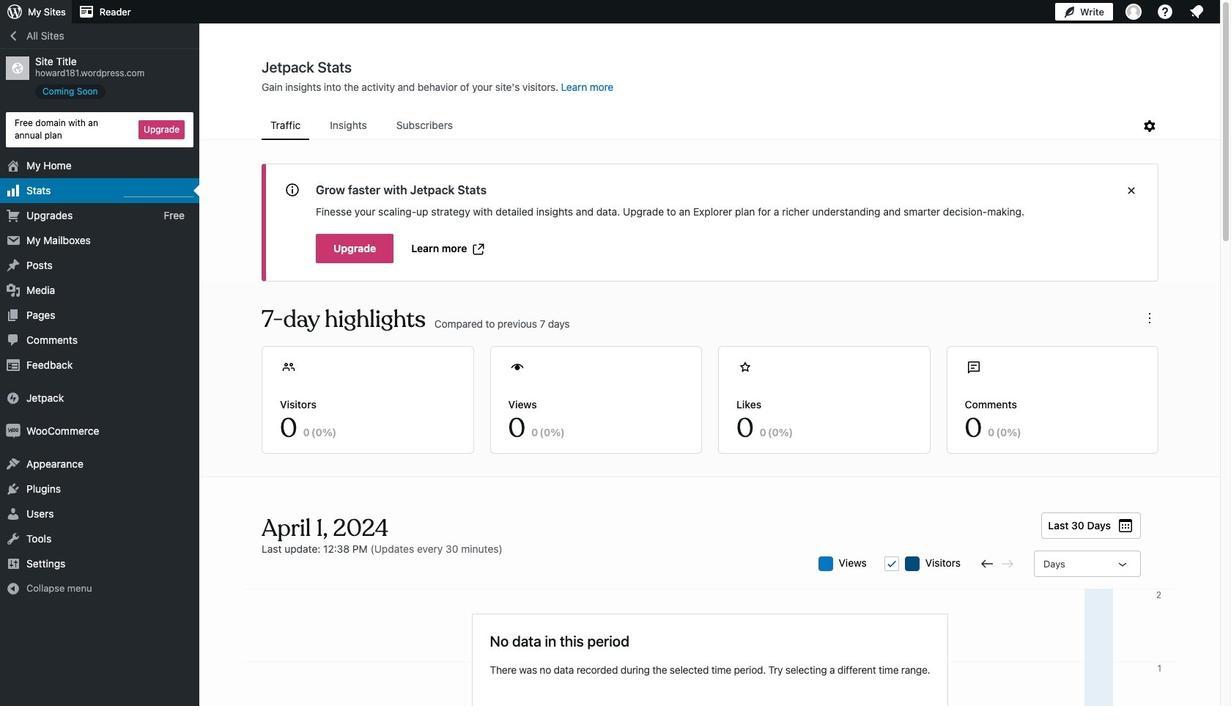 Task type: locate. For each thing, give the bounding box(es) containing it.
img image
[[6, 391, 21, 405], [6, 424, 21, 438]]

0 vertical spatial img image
[[6, 391, 21, 405]]

menu
[[262, 112, 1142, 140]]

none checkbox inside jetpack stats main content
[[885, 557, 900, 571]]

None checkbox
[[885, 557, 900, 571]]

manage your notifications image
[[1189, 3, 1206, 21]]

1 vertical spatial img image
[[6, 424, 21, 438]]

menu inside jetpack stats main content
[[262, 112, 1142, 140]]

close image
[[1123, 182, 1141, 199]]

highest hourly views 0 image
[[124, 187, 194, 197]]



Task type: vqa. For each thing, say whether or not it's contained in the screenshot.
"checkbox" in the JETPACK STATS Main Content
yes



Task type: describe. For each thing, give the bounding box(es) containing it.
2 img image from the top
[[6, 424, 21, 438]]

1 img image from the top
[[6, 391, 21, 405]]

my profile image
[[1126, 4, 1143, 20]]

help image
[[1157, 3, 1175, 21]]

jetpack stats main content
[[200, 58, 1221, 706]]



